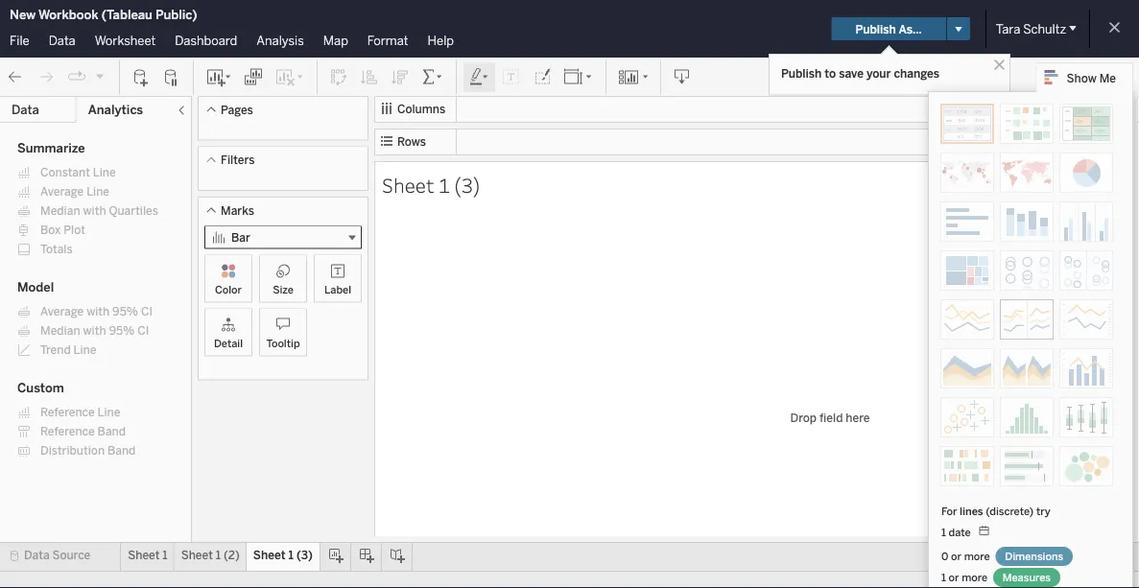 Task type: locate. For each thing, give the bounding box(es) containing it.
sheet
[[382, 171, 434, 198], [128, 548, 160, 562], [181, 548, 213, 562], [253, 548, 286, 562]]

line up average line
[[93, 166, 116, 179]]

1 vertical spatial median
[[40, 324, 80, 338]]

data down undo image
[[12, 102, 39, 118]]

sheet left (2)
[[181, 548, 213, 562]]

average down 'model'
[[40, 305, 84, 319]]

drop
[[790, 410, 817, 424]]

1 vertical spatial more
[[962, 571, 988, 584]]

workbook
[[38, 7, 98, 22]]

1 median from the top
[[40, 204, 80, 218]]

reference up distribution
[[40, 425, 95, 439]]

0 vertical spatial average
[[40, 185, 84, 199]]

quartiles
[[109, 204, 158, 218]]

1 reference from the top
[[40, 405, 95, 419]]

data left source
[[24, 548, 50, 562]]

with
[[83, 204, 106, 218], [86, 305, 110, 319], [83, 324, 106, 338]]

fit image
[[563, 68, 594, 87]]

2 vertical spatial with
[[83, 324, 106, 338]]

median with quartiles
[[40, 204, 158, 218]]

drop field here
[[790, 410, 870, 424]]

sheet down rows
[[382, 171, 434, 198]]

0 vertical spatial or
[[951, 550, 962, 563]]

show labels image
[[502, 68, 521, 87]]

collapse image
[[176, 105, 187, 116]]

sheet 1 (3) down rows
[[382, 171, 480, 198]]

dashboard
[[175, 33, 237, 48]]

median up trend
[[40, 324, 80, 338]]

format workbook image
[[533, 68, 552, 87]]

1 down the 0
[[941, 571, 946, 584]]

1 or more
[[941, 571, 990, 584]]

sheet 1 (3) right (2)
[[253, 548, 313, 562]]

0 horizontal spatial sheet 1 (3)
[[253, 548, 313, 562]]

reference up reference band
[[40, 405, 95, 419]]

or down the 0 or more
[[949, 571, 959, 584]]

2 median from the top
[[40, 324, 80, 338]]

publish inside button
[[856, 22, 896, 36]]

band up distribution band at left
[[97, 425, 126, 439]]

1 vertical spatial (3)
[[296, 548, 313, 562]]

sheet right (2)
[[253, 548, 286, 562]]

pause auto updates image
[[162, 68, 181, 87]]

data
[[49, 33, 76, 48], [12, 102, 39, 118], [24, 548, 50, 562]]

0 vertical spatial ci
[[141, 305, 153, 319]]

1 left (2)
[[216, 548, 221, 562]]

line
[[93, 166, 116, 179], [86, 185, 109, 199], [73, 343, 96, 357], [97, 405, 120, 419]]

sheet 1 (3)
[[382, 171, 480, 198], [253, 548, 313, 562]]

95% up the median with 95% ci
[[112, 305, 138, 319]]

more down the 0 or more
[[962, 571, 988, 584]]

or
[[951, 550, 962, 563], [949, 571, 959, 584]]

95% for median with 95% ci
[[109, 324, 135, 338]]

label
[[324, 283, 351, 296]]

1 vertical spatial 95%
[[109, 324, 135, 338]]

distribution band
[[40, 444, 136, 458]]

for lines (discrete) try
[[941, 505, 1051, 518]]

here
[[846, 410, 870, 424]]

try
[[1036, 505, 1051, 518]]

map
[[323, 33, 348, 48]]

rows
[[397, 135, 426, 149]]

band
[[97, 425, 126, 439], [107, 444, 136, 458]]

publish as... button
[[832, 17, 946, 40]]

0 or more
[[941, 550, 993, 563]]

band for reference band
[[97, 425, 126, 439]]

publish
[[856, 22, 896, 36], [781, 66, 822, 80]]

1 average from the top
[[40, 185, 84, 199]]

ci up the median with 95% ci
[[141, 305, 153, 319]]

sheet 1
[[128, 548, 168, 562]]

ci
[[141, 305, 153, 319], [138, 324, 149, 338]]

line for trend line
[[73, 343, 96, 357]]

source
[[52, 548, 90, 562]]

95% down average with 95% ci
[[109, 324, 135, 338]]

0 horizontal spatial (3)
[[296, 548, 313, 562]]

0 horizontal spatial publish
[[781, 66, 822, 80]]

more
[[964, 550, 990, 563], [962, 571, 988, 584]]

box
[[40, 223, 61, 237]]

average
[[40, 185, 84, 199], [40, 305, 84, 319]]

more for 0 or more
[[964, 550, 990, 563]]

2 average from the top
[[40, 305, 84, 319]]

0 vertical spatial sheet 1 (3)
[[382, 171, 480, 198]]

with down average with 95% ci
[[83, 324, 106, 338]]

data down workbook
[[49, 33, 76, 48]]

0 vertical spatial more
[[964, 550, 990, 563]]

1 vertical spatial or
[[949, 571, 959, 584]]

0 vertical spatial with
[[83, 204, 106, 218]]

1 vertical spatial reference
[[40, 425, 95, 439]]

show me button
[[1036, 62, 1133, 92]]

95%
[[112, 305, 138, 319], [109, 324, 135, 338]]

1 vertical spatial publish
[[781, 66, 822, 80]]

line for average line
[[86, 185, 109, 199]]

reference
[[40, 405, 95, 419], [40, 425, 95, 439]]

columns
[[397, 102, 445, 116]]

new workbook (tableau public)
[[10, 7, 197, 22]]

highlight image
[[468, 68, 490, 87]]

0 vertical spatial data
[[49, 33, 76, 48]]

1 vertical spatial average
[[40, 305, 84, 319]]

1 vertical spatial ci
[[138, 324, 149, 338]]

average down constant
[[40, 185, 84, 199]]

line up 'median with quartiles'
[[86, 185, 109, 199]]

1 right (2)
[[288, 548, 294, 562]]

summarize
[[17, 141, 85, 156]]

0 vertical spatial publish
[[856, 22, 896, 36]]

to
[[825, 66, 836, 80]]

more up the '1 or more'
[[964, 550, 990, 563]]

or for 1
[[949, 571, 959, 584]]

model
[[17, 280, 54, 295]]

1 vertical spatial with
[[86, 305, 110, 319]]

ci for median with 95% ci
[[138, 324, 149, 338]]

line down the median with 95% ci
[[73, 343, 96, 357]]

plot
[[64, 223, 85, 237]]

reference for reference line
[[40, 405, 95, 419]]

sort ascending image
[[360, 68, 379, 87]]

line up reference band
[[97, 405, 120, 419]]

2 reference from the top
[[40, 425, 95, 439]]

1 horizontal spatial publish
[[856, 22, 896, 36]]

(3)
[[454, 171, 480, 198], [296, 548, 313, 562]]

1 horizontal spatial (3)
[[454, 171, 480, 198]]

box plot
[[40, 223, 85, 237]]

color
[[215, 283, 242, 296]]

totals image
[[421, 68, 444, 87]]

0 vertical spatial reference
[[40, 405, 95, 419]]

median
[[40, 204, 80, 218], [40, 324, 80, 338]]

help
[[428, 33, 454, 48]]

measures
[[1003, 571, 1051, 584]]

1 vertical spatial sheet 1 (3)
[[253, 548, 313, 562]]

0 vertical spatial median
[[40, 204, 80, 218]]

1 vertical spatial band
[[107, 444, 136, 458]]

publish left to
[[781, 66, 822, 80]]

(2)
[[224, 548, 240, 562]]

1
[[439, 171, 450, 198], [941, 526, 946, 539], [163, 548, 168, 562], [216, 548, 221, 562], [288, 548, 294, 562], [941, 571, 946, 584]]

publish left as...
[[856, 22, 896, 36]]

constant line
[[40, 166, 116, 179]]

format
[[367, 33, 408, 48]]

reference for reference band
[[40, 425, 95, 439]]

average line
[[40, 185, 109, 199]]

analytics
[[88, 102, 143, 118]]

median up box plot
[[40, 204, 80, 218]]

0
[[941, 550, 948, 563]]

with down average line
[[83, 204, 106, 218]]

totals
[[40, 242, 73, 256]]

line for constant line
[[93, 166, 116, 179]]

me
[[1099, 71, 1116, 85]]

or right the 0
[[951, 550, 962, 563]]

1 left date
[[941, 526, 946, 539]]

0 vertical spatial 95%
[[112, 305, 138, 319]]

distribution
[[40, 444, 105, 458]]

median with 95% ci
[[40, 324, 149, 338]]

0 vertical spatial band
[[97, 425, 126, 439]]

ci down average with 95% ci
[[138, 324, 149, 338]]

band down reference band
[[107, 444, 136, 458]]

close image
[[990, 56, 1009, 74]]

marks
[[221, 203, 254, 217]]

or for 0
[[951, 550, 962, 563]]

1 vertical spatial data
[[12, 102, 39, 118]]

with up the median with 95% ci
[[86, 305, 110, 319]]



Task type: vqa. For each thing, say whether or not it's contained in the screenshot.
Visualization. at the left
no



Task type: describe. For each thing, give the bounding box(es) containing it.
show
[[1067, 71, 1097, 85]]

more for 1 or more
[[962, 571, 988, 584]]

1 horizontal spatial sheet 1 (3)
[[382, 171, 480, 198]]

1 left sheet 1 (2)
[[163, 548, 168, 562]]

with for average with 95% ci
[[86, 305, 110, 319]]

clear sheet image
[[274, 68, 305, 87]]

average for average line
[[40, 185, 84, 199]]

0 vertical spatial (3)
[[454, 171, 480, 198]]

median for median with 95% ci
[[40, 324, 80, 338]]

detail
[[214, 337, 243, 350]]

changes
[[894, 66, 940, 80]]

average for average with 95% ci
[[40, 305, 84, 319]]

sort descending image
[[391, 68, 410, 87]]

1 date
[[941, 526, 973, 539]]

publish for publish as...
[[856, 22, 896, 36]]

schultz
[[1023, 21, 1066, 36]]

publish for publish to save your changes
[[781, 66, 822, 80]]

save
[[839, 66, 864, 80]]

publish as...
[[856, 22, 922, 36]]

tara
[[996, 21, 1020, 36]]

reference line
[[40, 405, 120, 419]]

2 vertical spatial data
[[24, 548, 50, 562]]

tara schultz
[[996, 21, 1066, 36]]

for
[[941, 505, 957, 518]]

(tableau
[[101, 7, 152, 22]]

show me
[[1067, 71, 1116, 85]]

new data source image
[[131, 68, 151, 87]]

new
[[10, 7, 36, 22]]

95% for average with 95% ci
[[112, 305, 138, 319]]

duplicate image
[[244, 68, 263, 87]]

worksheet
[[95, 33, 156, 48]]

sheet 1 (2)
[[181, 548, 240, 562]]

(discrete)
[[986, 505, 1034, 518]]

date
[[949, 526, 971, 539]]

with for median with quartiles
[[83, 204, 106, 218]]

show/hide cards image
[[618, 68, 649, 87]]

line for reference line
[[97, 405, 120, 419]]

public)
[[156, 7, 197, 22]]

band for distribution band
[[107, 444, 136, 458]]

lines
[[960, 505, 983, 518]]

replay animation image
[[67, 67, 86, 87]]

reference band
[[40, 425, 126, 439]]

as...
[[899, 22, 922, 36]]

replay animation image
[[94, 70, 106, 82]]

custom
[[17, 381, 64, 396]]

pages
[[221, 103, 253, 117]]

data source
[[24, 548, 90, 562]]

constant
[[40, 166, 90, 179]]

filters
[[221, 153, 255, 167]]

analysis
[[256, 33, 304, 48]]

ci for average with 95% ci
[[141, 305, 153, 319]]

trend line
[[40, 343, 96, 357]]

download image
[[673, 68, 692, 87]]

size
[[273, 283, 293, 296]]

field
[[820, 410, 843, 424]]

1 down columns
[[439, 171, 450, 198]]

publish to save your changes
[[781, 66, 940, 80]]

dimensions
[[1005, 550, 1064, 563]]

file
[[10, 33, 29, 48]]

sheet left sheet 1 (2)
[[128, 548, 160, 562]]

trend
[[40, 343, 71, 357]]

undo image
[[6, 68, 25, 87]]

average with 95% ci
[[40, 305, 153, 319]]

your
[[866, 66, 891, 80]]

median for median with quartiles
[[40, 204, 80, 218]]

redo image
[[36, 68, 56, 87]]

new worksheet image
[[205, 68, 232, 87]]

with for median with 95% ci
[[83, 324, 106, 338]]

tooltip
[[266, 337, 300, 350]]

swap rows and columns image
[[329, 68, 348, 87]]



